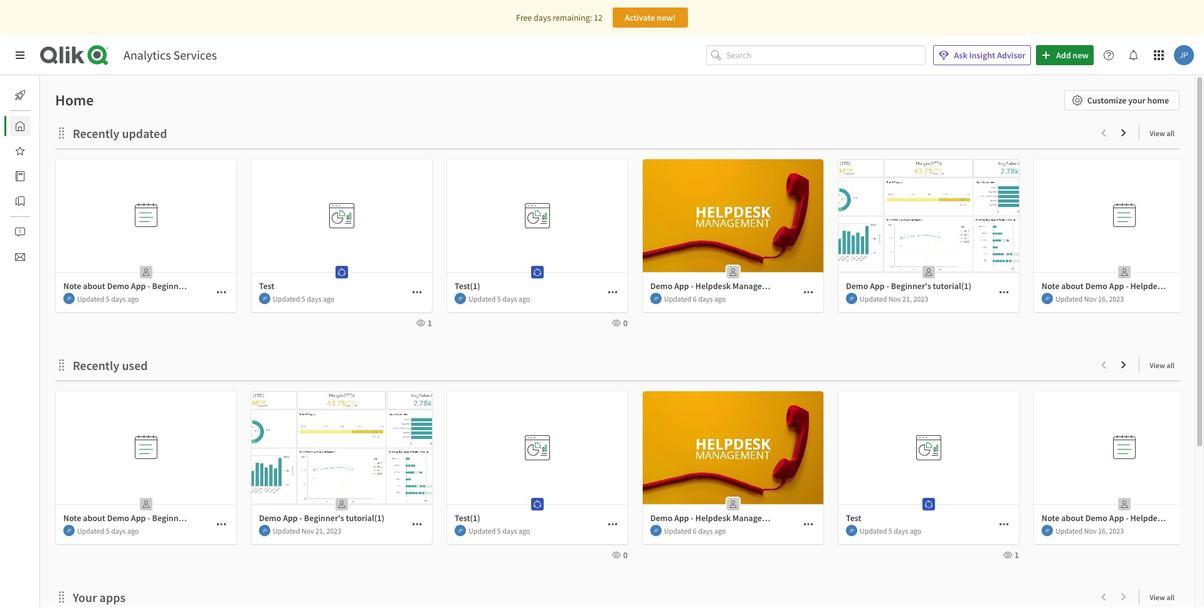 Task type: describe. For each thing, give the bounding box(es) containing it.
recently used link
[[73, 358, 153, 373]]

home link
[[10, 116, 62, 136]]

customize
[[1088, 95, 1127, 106]]

alerts
[[40, 227, 61, 238]]

searchbar element
[[707, 45, 926, 65]]

helpdesk for recently updated
[[696, 281, 731, 292]]

now!
[[657, 12, 676, 23]]

0 for used
[[624, 550, 628, 561]]

analytics
[[124, 47, 171, 63]]

apps
[[100, 590, 126, 606]]

activate now!
[[625, 12, 676, 23]]

add to favorites image
[[1175, 287, 1185, 297]]

updated 6 days ago for updated
[[665, 294, 726, 303]]

this item has not been viewed in the last 28 days. element for recently used
[[610, 550, 628, 561]]

1 horizontal spatial updated nov 21, 2023
[[860, 294, 929, 303]]

12
[[594, 12, 603, 23]]

view all link for recently used
[[1150, 357, 1180, 373]]

0 horizontal spatial unique viewers in the last 28 days: 1 image
[[417, 319, 425, 328]]

customize your home button
[[1065, 90, 1180, 110]]

ask
[[955, 50, 968, 61]]

view for recently updated
[[1150, 129, 1166, 138]]

james peterson image for test(1)
[[455, 293, 466, 304]]

all for apps
[[1167, 593, 1175, 602]]

home main content
[[35, 75, 1205, 607]]

2023) for recently updated
[[291, 281, 311, 292]]

ask insight advisor button
[[934, 45, 1032, 65]]

this item has not been viewed in the last 28 days. image for recently used
[[612, 551, 621, 560]]

home inside main content
[[55, 90, 94, 110]]

6 for used
[[693, 526, 697, 536]]

move collection image for recently used
[[55, 359, 68, 371]]

recently used
[[73, 358, 148, 373]]

move collection image for recently updated
[[55, 126, 68, 139]]

advisor
[[998, 50, 1026, 61]]

add new
[[1057, 50, 1089, 61]]

your apps link
[[73, 590, 131, 606]]

view all for used
[[1150, 361, 1175, 370]]

getting started image
[[15, 90, 25, 100]]

free days remaining: 12
[[517, 12, 603, 23]]

move collection image for your apps
[[55, 591, 68, 603]]

view for recently used
[[1150, 361, 1166, 370]]

test(1) for recently used
[[455, 513, 481, 524]]

updated nov 16, 2023 link for recently used
[[1035, 392, 1205, 545]]

1 for the left the unique viewers in the last 28 days: 1 element
[[428, 318, 432, 329]]

favorites image
[[15, 146, 25, 156]]

home inside navigation pane element
[[40, 120, 62, 132]]

this item has not been viewed in the last 28 days. image for recently updated
[[612, 319, 621, 328]]

view all link for recently updated
[[1150, 125, 1180, 141]]

home image
[[15, 121, 25, 131]]

16, for updated
[[1099, 294, 1108, 303]]

14, for used
[[277, 513, 289, 524]]

services
[[174, 47, 217, 63]]

your
[[1129, 95, 1146, 106]]

customize your home
[[1088, 95, 1170, 106]]

0 horizontal spatial updated nov 21, 2023
[[273, 526, 342, 536]]

recently for recently used
[[73, 358, 119, 373]]

2023) for recently used
[[291, 513, 311, 524]]

new
[[1073, 50, 1089, 61]]

your apps
[[73, 590, 126, 606]]

(december for recently updated
[[234, 281, 276, 292]]

note for recently updated
[[63, 281, 81, 292]]

updated nov 16, 2023 link for recently updated
[[1035, 159, 1205, 313]]

analytics services element
[[124, 47, 217, 63]]

updated nov 16, 2023 for used
[[1056, 526, 1125, 536]]



Task type: vqa. For each thing, say whether or not it's contained in the screenshot.
Cancel BUTTON
no



Task type: locate. For each thing, give the bounding box(es) containing it.
1 16, from the top
[[1099, 294, 1108, 303]]

1 this item has not been viewed in the last 28 days. element from the top
[[610, 318, 628, 329]]

updated 5 days ago
[[77, 294, 139, 303], [273, 294, 335, 303], [469, 294, 531, 303], [77, 526, 139, 536], [469, 526, 531, 536], [860, 526, 922, 536]]

1 2023) from the top
[[291, 281, 311, 292]]

2 this item has not been viewed in the last 28 days. image from the top
[[612, 551, 621, 560]]

1 6 from the top
[[693, 294, 697, 303]]

1 horizontal spatial test
[[847, 513, 862, 524]]

3 view from the top
[[1150, 593, 1166, 602]]

qlik sense app image
[[643, 159, 824, 272], [839, 159, 1020, 272], [252, 392, 432, 505], [643, 392, 824, 505]]

1 helpdesk from the top
[[696, 281, 731, 292]]

2023)
[[291, 281, 311, 292], [291, 513, 311, 524]]

2 all from the top
[[1167, 361, 1175, 370]]

james peterson element
[[63, 293, 75, 304], [259, 293, 270, 304], [455, 293, 466, 304], [651, 293, 662, 304], [847, 293, 858, 304], [1042, 293, 1054, 304], [63, 525, 75, 537], [259, 525, 270, 537], [455, 525, 466, 537], [651, 525, 662, 537], [847, 525, 858, 537], [1042, 525, 1054, 537]]

0 vertical spatial management
[[733, 281, 782, 292]]

1 vertical spatial updated nov 16, 2023
[[1056, 526, 1125, 536]]

updated 5 days ago for leftmost unique viewers in the last 28 days: 1 image
[[273, 294, 335, 303]]

6 for updated
[[693, 294, 697, 303]]

2 updated nov 16, 2023 from the top
[[1056, 526, 1125, 536]]

move collection image
[[55, 126, 68, 139], [55, 359, 68, 371], [55, 591, 68, 603]]

0 vertical spatial updated 6 days ago
[[665, 294, 726, 303]]

view for your apps
[[1150, 593, 1166, 602]]

1 vertical spatial view
[[1150, 361, 1166, 370]]

2 (december from the top
[[234, 513, 276, 524]]

1 vertical spatial 2023)
[[291, 513, 311, 524]]

subscriptions image
[[15, 252, 25, 262]]

2 2023) from the top
[[291, 513, 311, 524]]

2 demo app - helpdesk management from the top
[[651, 513, 782, 524]]

2 vertical spatial view
[[1150, 593, 1166, 602]]

1 vertical spatial 1
[[1015, 550, 1020, 561]]

navigation pane element
[[0, 80, 68, 272]]

move collection image left the recently used
[[55, 359, 68, 371]]

ask insight advisor
[[955, 50, 1026, 61]]

0
[[624, 318, 628, 329], [624, 550, 628, 561]]

updated 6 days ago
[[665, 294, 726, 303], [665, 526, 726, 536]]

recently updated
[[73, 126, 167, 141]]

catalog link
[[10, 166, 68, 186]]

1 vertical spatial management
[[733, 513, 782, 524]]

0 vertical spatial 21,
[[903, 294, 912, 303]]

recently left updated
[[73, 126, 120, 141]]

all for used
[[1167, 361, 1175, 370]]

note about demo app - beginner's tutorial(1) (december 14, 2023) for recently used
[[63, 513, 311, 524]]

1 test(1) from the top
[[455, 281, 481, 292]]

view all for apps
[[1150, 593, 1175, 602]]

0 horizontal spatial test
[[259, 281, 275, 292]]

1 vertical spatial view all link
[[1150, 357, 1180, 373]]

note
[[63, 281, 81, 292], [63, 513, 81, 524]]

add to favorites image
[[1175, 520, 1185, 530]]

1 view all from the top
[[1150, 129, 1175, 138]]

home up home link
[[55, 90, 94, 110]]

demo
[[107, 281, 129, 292], [651, 281, 673, 292], [847, 281, 869, 292], [107, 513, 129, 524], [259, 513, 281, 524], [651, 513, 673, 524]]

1 vertical spatial updated nov 21, 2023
[[273, 526, 342, 536]]

0 vertical spatial note
[[63, 281, 81, 292]]

view
[[1150, 129, 1166, 138], [1150, 361, 1166, 370], [1150, 593, 1166, 602]]

1 vertical spatial 14,
[[277, 513, 289, 524]]

home
[[1148, 95, 1170, 106]]

0 vertical spatial unique viewers in the last 28 days: 1 image
[[417, 319, 425, 328]]

1 vertical spatial all
[[1167, 361, 1175, 370]]

1 vertical spatial 6
[[693, 526, 697, 536]]

0 vertical spatial view all link
[[1150, 125, 1180, 141]]

1 vertical spatial unique viewers in the last 28 days: 1 image
[[1004, 551, 1013, 560]]

tutorial(1)
[[194, 281, 233, 292], [934, 281, 972, 292], [194, 513, 233, 524], [346, 513, 385, 524]]

1 vertical spatial 0
[[624, 550, 628, 561]]

test
[[259, 281, 275, 292], [847, 513, 862, 524]]

move collection image left your
[[55, 591, 68, 603]]

0 vertical spatial demo app - helpdesk management
[[651, 281, 782, 292]]

demo app - helpdesk management for updated
[[651, 281, 782, 292]]

14, for updated
[[277, 281, 289, 292]]

recently left used
[[73, 358, 119, 373]]

demo app - helpdesk management
[[651, 281, 782, 292], [651, 513, 782, 524]]

2 vertical spatial move collection image
[[55, 591, 68, 603]]

(december for recently used
[[234, 513, 276, 524]]

0 for updated
[[624, 318, 628, 329]]

beginner's
[[152, 281, 192, 292], [892, 281, 932, 292], [152, 513, 192, 524], [304, 513, 344, 524]]

0 vertical spatial 6
[[693, 294, 697, 303]]

1 0 from the top
[[624, 318, 628, 329]]

0 vertical spatial this item has not been viewed in the last 28 days. image
[[612, 319, 621, 328]]

2023
[[914, 294, 929, 303], [1110, 294, 1125, 303], [327, 526, 342, 536], [1110, 526, 1125, 536]]

activate now! link
[[613, 8, 688, 28]]

1 horizontal spatial 21,
[[903, 294, 912, 303]]

move collection image right home icon
[[55, 126, 68, 139]]

1 view from the top
[[1150, 129, 1166, 138]]

1 vertical spatial home
[[40, 120, 62, 132]]

(december
[[234, 281, 276, 292], [234, 513, 276, 524]]

1 vertical spatial (december
[[234, 513, 276, 524]]

recently for recently updated
[[73, 126, 120, 141]]

-
[[148, 281, 150, 292], [691, 281, 694, 292], [887, 281, 890, 292], [148, 513, 150, 524], [300, 513, 303, 524], [691, 513, 694, 524]]

1 vertical spatial helpdesk
[[696, 513, 731, 524]]

1 note about demo app - beginner's tutorial(1) (december 14, 2023) from the top
[[63, 281, 311, 292]]

note about demo app - beginner's tutorial(1) (december 14, 2023) for recently updated
[[63, 281, 311, 292]]

5
[[106, 294, 110, 303], [302, 294, 306, 303], [498, 294, 501, 303], [106, 526, 110, 536], [498, 526, 501, 536], [889, 526, 893, 536]]

1 updated 6 days ago from the top
[[665, 294, 726, 303]]

Search text field
[[727, 45, 926, 65]]

0 vertical spatial updated nov 16, 2023 link
[[1035, 159, 1205, 313]]

1 vertical spatial about
[[83, 513, 105, 524]]

helpdesk
[[696, 281, 731, 292], [696, 513, 731, 524]]

updated
[[77, 294, 104, 303], [273, 294, 300, 303], [469, 294, 496, 303], [665, 294, 692, 303], [860, 294, 888, 303], [1056, 294, 1083, 303], [77, 526, 104, 536], [273, 526, 300, 536], [469, 526, 496, 536], [665, 526, 692, 536], [860, 526, 888, 536], [1056, 526, 1083, 536]]

1 14, from the top
[[277, 281, 289, 292]]

all
[[1167, 129, 1175, 138], [1167, 361, 1175, 370], [1167, 593, 1175, 602]]

2 this item has not been viewed in the last 28 days. element from the top
[[610, 550, 628, 561]]

this item has not been viewed in the last 28 days. element
[[610, 318, 628, 329], [610, 550, 628, 561]]

0 vertical spatial note about demo app - beginner's tutorial(1) (december 14, 2023)
[[63, 281, 311, 292]]

1 vertical spatial 16,
[[1099, 526, 1108, 536]]

1 management from the top
[[733, 281, 782, 292]]

0 horizontal spatial demo app - beginner's tutorial(1)
[[259, 513, 385, 524]]

1 demo app - helpdesk management from the top
[[651, 281, 782, 292]]

2 14, from the top
[[277, 513, 289, 524]]

0 vertical spatial all
[[1167, 129, 1175, 138]]

note for recently used
[[63, 513, 81, 524]]

3 all from the top
[[1167, 593, 1175, 602]]

free
[[517, 12, 532, 23]]

days
[[534, 12, 551, 23], [111, 294, 126, 303], [307, 294, 322, 303], [503, 294, 517, 303], [699, 294, 713, 303], [111, 526, 126, 536], [503, 526, 517, 536], [699, 526, 713, 536], [894, 526, 909, 536]]

catalog
[[40, 171, 68, 182]]

activate
[[625, 12, 656, 23]]

0 vertical spatial recently
[[73, 126, 120, 141]]

1 horizontal spatial 1
[[1015, 550, 1020, 561]]

2 vertical spatial all
[[1167, 593, 1175, 602]]

james peterson image for test
[[847, 525, 858, 537]]

0 vertical spatial move collection image
[[55, 126, 68, 139]]

1 vertical spatial 21,
[[316, 526, 325, 536]]

1 vertical spatial this item has not been viewed in the last 28 days. image
[[612, 551, 621, 560]]

1 vertical spatial updated nov 16, 2023 link
[[1035, 392, 1205, 545]]

0 vertical spatial this item has not been viewed in the last 28 days. element
[[610, 318, 628, 329]]

nov
[[889, 294, 902, 303], [1085, 294, 1097, 303], [302, 526, 314, 536], [1085, 526, 1097, 536]]

app
[[131, 281, 146, 292], [675, 281, 690, 292], [871, 281, 885, 292], [131, 513, 146, 524], [283, 513, 298, 524], [675, 513, 690, 524]]

0 vertical spatial home
[[55, 90, 94, 110]]

1 vertical spatial unique viewers in the last 28 days: 1 element
[[1001, 550, 1020, 561]]

0 vertical spatial updated nov 16, 2023
[[1056, 294, 1125, 303]]

2 about from the top
[[83, 513, 105, 524]]

2 16, from the top
[[1099, 526, 1108, 536]]

0 vertical spatial view
[[1150, 129, 1166, 138]]

demo app - helpdesk management for used
[[651, 513, 782, 524]]

personal element
[[136, 262, 156, 282], [724, 262, 744, 282], [919, 262, 939, 282], [1115, 262, 1135, 282], [136, 495, 156, 515], [332, 495, 352, 515], [724, 495, 744, 515], [1115, 495, 1135, 515]]

2 test(1) from the top
[[455, 513, 481, 524]]

remaining:
[[553, 12, 593, 23]]

0 horizontal spatial unique viewers in the last 28 days: 1 element
[[414, 318, 432, 329]]

test(1)
[[455, 281, 481, 292], [455, 513, 481, 524]]

open sidebar menu image
[[15, 50, 25, 60]]

6
[[693, 294, 697, 303], [693, 526, 697, 536]]

0 vertical spatial updated nov 21, 2023
[[860, 294, 929, 303]]

home
[[55, 90, 94, 110], [40, 120, 62, 132]]

catalog image
[[15, 171, 25, 181]]

2 0 from the top
[[624, 550, 628, 561]]

2 view all from the top
[[1150, 361, 1175, 370]]

updated
[[122, 126, 167, 141]]

0 vertical spatial test(1)
[[455, 281, 481, 292]]

view all
[[1150, 129, 1175, 138], [1150, 361, 1175, 370], [1150, 593, 1175, 602]]

this item has not been viewed in the last 28 days. image
[[612, 319, 621, 328], [612, 551, 621, 560]]

your
[[73, 590, 97, 606]]

1 vertical spatial test(1)
[[455, 513, 481, 524]]

14,
[[277, 281, 289, 292], [277, 513, 289, 524]]

insight
[[970, 50, 996, 61]]

updated 5 days ago for the rightmost unique viewers in the last 28 days: 1 image
[[860, 526, 922, 536]]

add
[[1057, 50, 1072, 61]]

management for recently updated
[[733, 281, 782, 292]]

1 vertical spatial updated 6 days ago
[[665, 526, 726, 536]]

more actions image
[[412, 287, 422, 297], [804, 287, 814, 297], [1000, 287, 1010, 297], [608, 520, 618, 530], [804, 520, 814, 530], [1000, 520, 1010, 530]]

1 (december from the top
[[234, 281, 276, 292]]

more actions image
[[217, 287, 227, 297], [608, 287, 618, 297], [217, 520, 227, 530], [412, 520, 422, 530]]

21,
[[903, 294, 912, 303], [316, 526, 325, 536]]

1 vertical spatial note about demo app - beginner's tutorial(1) (december 14, 2023)
[[63, 513, 311, 524]]

alerts image
[[15, 227, 25, 237]]

1 vertical spatial test
[[847, 513, 862, 524]]

1
[[428, 318, 432, 329], [1015, 550, 1020, 561]]

updated nov 16, 2023 for updated
[[1056, 294, 1125, 303]]

updated nov 16, 2023 link
[[1035, 159, 1205, 313], [1035, 392, 1205, 545]]

1 vertical spatial view all
[[1150, 361, 1175, 370]]

2 updated nov 16, 2023 link from the top
[[1035, 392, 1205, 545]]

2 helpdesk from the top
[[696, 513, 731, 524]]

1 vertical spatial note
[[63, 513, 81, 524]]

james peterson image for note about demo app - beginner's tutorial(1) (december 14, 2023)
[[63, 525, 75, 537]]

0 vertical spatial 1
[[428, 318, 432, 329]]

updated nov 16, 2023
[[1056, 294, 1125, 303], [1056, 526, 1125, 536]]

test(1) for recently updated
[[455, 281, 481, 292]]

0 horizontal spatial 21,
[[316, 526, 325, 536]]

all for updated
[[1167, 129, 1175, 138]]

0 vertical spatial test
[[259, 281, 275, 292]]

16,
[[1099, 294, 1108, 303], [1099, 526, 1108, 536]]

1 for the right the unique viewers in the last 28 days: 1 element
[[1015, 550, 1020, 561]]

1 vertical spatial this item has not been viewed in the last 28 days. element
[[610, 550, 628, 561]]

0 vertical spatial demo app - beginner's tutorial(1)
[[847, 281, 972, 292]]

2 view all link from the top
[[1150, 357, 1180, 373]]

2 note about demo app - beginner's tutorial(1) (december 14, 2023) from the top
[[63, 513, 311, 524]]

analytics services
[[124, 47, 217, 63]]

updated 5 days ago for the this item has not been viewed in the last 28 days. icon corresponding to recently updated
[[469, 294, 531, 303]]

updated nov 21, 2023
[[860, 294, 929, 303], [273, 526, 342, 536]]

unique viewers in the last 28 days: 1 element
[[414, 318, 432, 329], [1001, 550, 1020, 561]]

add new button
[[1037, 45, 1094, 65]]

2 view from the top
[[1150, 361, 1166, 370]]

1 horizontal spatial unique viewers in the last 28 days: 1 element
[[1001, 550, 1020, 561]]

0 vertical spatial 2023)
[[291, 281, 311, 292]]

about for recently updated
[[83, 281, 105, 292]]

2 management from the top
[[733, 513, 782, 524]]

2 6 from the top
[[693, 526, 697, 536]]

0 vertical spatial about
[[83, 281, 105, 292]]

1 note from the top
[[63, 281, 81, 292]]

james peterson image
[[1175, 45, 1195, 65], [455, 293, 466, 304], [63, 525, 75, 537], [847, 525, 858, 537], [1042, 525, 1054, 537]]

0 vertical spatial view all
[[1150, 129, 1175, 138]]

ago
[[127, 294, 139, 303], [323, 294, 335, 303], [519, 294, 531, 303], [715, 294, 726, 303], [127, 526, 139, 536], [519, 526, 531, 536], [715, 526, 726, 536], [911, 526, 922, 536]]

0 vertical spatial 16,
[[1099, 294, 1108, 303]]

note about demo app - beginner's tutorial(1) (december 14, 2023)
[[63, 281, 311, 292], [63, 513, 311, 524]]

this item has not been viewed in the last 28 days. element for recently updated
[[610, 318, 628, 329]]

1 view all link from the top
[[1150, 125, 1180, 141]]

1 horizontal spatial demo app - beginner's tutorial(1)
[[847, 281, 972, 292]]

1 horizontal spatial unique viewers in the last 28 days: 1 image
[[1004, 551, 1013, 560]]

updated 5 days ago for recently used's the this item has not been viewed in the last 28 days. icon
[[469, 526, 531, 536]]

2 vertical spatial view all
[[1150, 593, 1175, 602]]

16, for used
[[1099, 526, 1108, 536]]

about for recently used
[[83, 513, 105, 524]]

1 vertical spatial move collection image
[[55, 359, 68, 371]]

0 vertical spatial 14,
[[277, 281, 289, 292]]

demo app - beginner's tutorial(1)
[[847, 281, 972, 292], [259, 513, 385, 524]]

1 updated nov 16, 2023 link from the top
[[1035, 159, 1205, 313]]

0 vertical spatial 0
[[624, 318, 628, 329]]

2 vertical spatial view all link
[[1150, 589, 1180, 605]]

view all link
[[1150, 125, 1180, 141], [1150, 357, 1180, 373], [1150, 589, 1180, 605]]

0 vertical spatial (december
[[234, 281, 276, 292]]

james peterson image
[[63, 293, 75, 304], [259, 293, 270, 304], [651, 293, 662, 304], [847, 293, 858, 304], [1042, 293, 1054, 304], [259, 525, 270, 537], [455, 525, 466, 537], [651, 525, 662, 537]]

0 vertical spatial unique viewers in the last 28 days: 1 element
[[414, 318, 432, 329]]

management
[[733, 281, 782, 292], [733, 513, 782, 524]]

0 horizontal spatial 1
[[428, 318, 432, 329]]

1 all from the top
[[1167, 129, 1175, 138]]

2 note from the top
[[63, 513, 81, 524]]

alerts link
[[10, 222, 61, 242]]

1 updated nov 16, 2023 from the top
[[1056, 294, 1125, 303]]

collections image
[[15, 196, 25, 206]]

1 vertical spatial recently
[[73, 358, 119, 373]]

view all link for your apps
[[1150, 589, 1180, 605]]

helpdesk for recently used
[[696, 513, 731, 524]]

1 vertical spatial demo app - helpdesk management
[[651, 513, 782, 524]]

home right home icon
[[40, 120, 62, 132]]

management for recently used
[[733, 513, 782, 524]]

1 about from the top
[[83, 281, 105, 292]]

about
[[83, 281, 105, 292], [83, 513, 105, 524]]

recently
[[73, 126, 120, 141], [73, 358, 119, 373]]

3 view all from the top
[[1150, 593, 1175, 602]]

3 view all link from the top
[[1150, 589, 1180, 605]]

1 this item has not been viewed in the last 28 days. image from the top
[[612, 319, 621, 328]]

updated 6 days ago for used
[[665, 526, 726, 536]]

used
[[122, 358, 148, 373]]

test space element
[[332, 262, 352, 282], [528, 262, 548, 282], [528, 495, 548, 515], [919, 495, 939, 515]]

1 vertical spatial demo app - beginner's tutorial(1)
[[259, 513, 385, 524]]

2 updated 6 days ago from the top
[[665, 526, 726, 536]]

unique viewers in the last 28 days: 1 image
[[417, 319, 425, 328], [1004, 551, 1013, 560]]

0 vertical spatial helpdesk
[[696, 281, 731, 292]]

recently updated link
[[73, 126, 172, 141]]

view all for updated
[[1150, 129, 1175, 138]]



